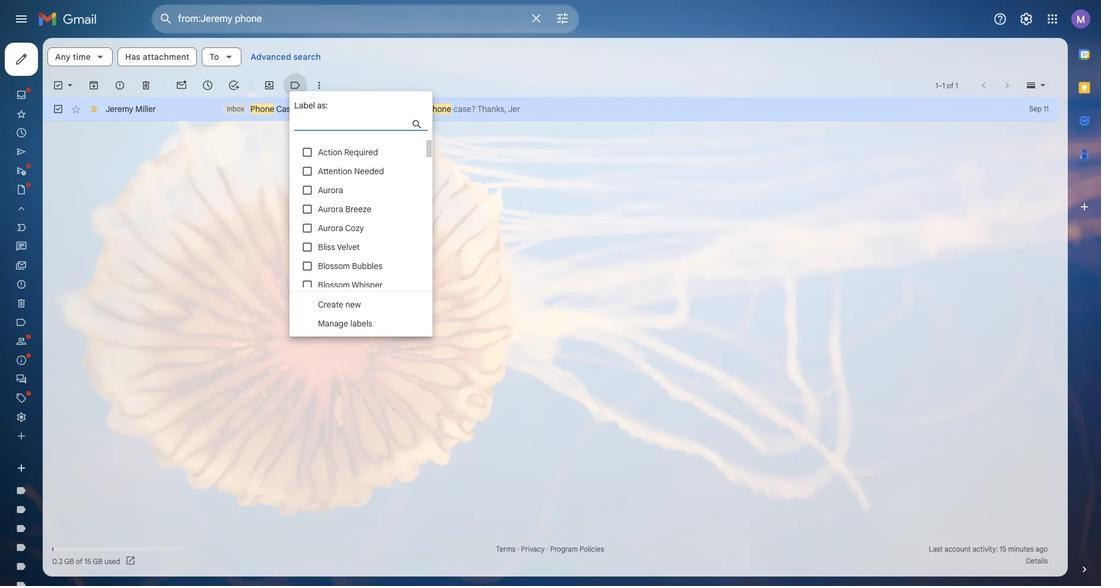 Task type: describe. For each thing, give the bounding box(es) containing it.
jer
[[508, 104, 520, 115]]

case
[[276, 104, 295, 115]]

program
[[550, 545, 578, 554]]

last account activity: 15 minutes ago details
[[929, 545, 1048, 566]]

attention needed
[[318, 166, 384, 177]]

15 for minutes
[[1000, 545, 1006, 554]]

advanced
[[251, 52, 291, 62]]

Label-as menu open text field
[[294, 116, 450, 131]]

cozy
[[345, 223, 364, 234]]

toggle split pane mode image
[[1025, 80, 1037, 91]]

should
[[321, 104, 348, 115]]

snooze image
[[202, 80, 214, 91]]

time
[[73, 52, 91, 62]]

has attachment button
[[118, 47, 197, 66]]

manage labels
[[318, 319, 372, 329]]

any
[[55, 52, 71, 62]]

row containing jeremy miller
[[43, 97, 1058, 121]]

footer containing terms
[[43, 544, 1058, 568]]

any time
[[55, 52, 91, 62]]

create new
[[318, 300, 361, 310]]

advanced search
[[251, 52, 321, 62]]

bliss
[[318, 242, 335, 253]]

2 · from the left
[[547, 545, 548, 554]]

blossom for blossom bubbles
[[318, 261, 350, 272]]

privacy link
[[521, 545, 545, 554]]

attention
[[318, 166, 352, 177]]

action required
[[318, 147, 378, 158]]

search mail image
[[155, 8, 177, 30]]

follow link to manage storage image
[[125, 556, 137, 568]]

support image
[[993, 12, 1007, 26]]

1 gb from the left
[[64, 557, 74, 566]]

i
[[350, 104, 352, 115]]

needed
[[354, 166, 384, 177]]

phone
[[428, 104, 451, 115]]

velvet
[[337, 242, 360, 253]]

1 horizontal spatial of
[[947, 81, 954, 90]]

of inside footer
[[76, 557, 83, 566]]

label as:
[[294, 100, 328, 111]]

jeremy
[[106, 104, 133, 115]]

Search mail text field
[[178, 13, 522, 25]]

miller
[[135, 104, 156, 115]]

account
[[945, 545, 971, 554]]

last
[[929, 545, 943, 554]]

labels
[[350, 319, 372, 329]]

blossom for blossom whisper
[[318, 280, 350, 291]]

bubbles
[[352, 261, 383, 272]]

blossom whisper
[[318, 280, 383, 291]]

whisper
[[352, 280, 383, 291]]

labels image
[[290, 80, 301, 91]]

sep
[[1029, 104, 1042, 113]]

move to inbox image
[[263, 80, 275, 91]]

sep 11
[[1029, 104, 1049, 113]]

0.2 gb of 15 gb used
[[52, 557, 120, 566]]

thanks,
[[478, 104, 507, 115]]

1 · from the left
[[517, 545, 519, 554]]

gmail image
[[38, 7, 103, 31]]

inbox
[[227, 104, 244, 113]]

hey,
[[303, 104, 320, 115]]

aurora breeze
[[318, 204, 371, 215]]

breeze
[[345, 204, 371, 215]]

2 1 from the left
[[943, 81, 945, 90]]

or
[[399, 104, 407, 115]]

search
[[293, 52, 321, 62]]

more image
[[313, 80, 325, 91]]

phone
[[250, 104, 274, 115]]

main menu image
[[14, 12, 28, 26]]



Task type: locate. For each thing, give the bounding box(es) containing it.
1 horizontal spatial 15
[[1000, 545, 1006, 554]]

1 – 1 of 1
[[936, 81, 958, 90]]

label
[[294, 100, 315, 111]]

gb left used
[[93, 557, 103, 566]]

1 1 from the left
[[936, 81, 938, 90]]

add to tasks image
[[228, 80, 240, 91]]

15 inside last account activity: 15 minutes ago details
[[1000, 545, 1006, 554]]

new
[[346, 300, 361, 310]]

aurora for aurora
[[318, 185, 343, 196]]

used
[[104, 557, 120, 566]]

report spam image
[[114, 80, 126, 91]]

program policies link
[[550, 545, 604, 554]]

policies
[[580, 545, 604, 554]]

15
[[1000, 545, 1006, 554], [84, 557, 91, 566]]

aurora cozy
[[318, 223, 364, 234]]

0.2
[[52, 557, 63, 566]]

has
[[125, 52, 140, 62]]

row
[[43, 97, 1058, 121]]

blossom up create
[[318, 280, 350, 291]]

privacy
[[521, 545, 545, 554]]

archive image
[[88, 80, 100, 91]]

aurora down the attention
[[318, 185, 343, 196]]

ago
[[1036, 545, 1048, 554]]

15 for gb
[[84, 557, 91, 566]]

footer
[[43, 544, 1058, 568]]

1 vertical spatial aurora
[[318, 204, 343, 215]]

tab list
[[1068, 38, 1101, 544]]

1 vertical spatial of
[[76, 557, 83, 566]]

gb right 0.2
[[64, 557, 74, 566]]

a
[[368, 104, 373, 115]]

create
[[318, 300, 343, 310]]

0 horizontal spatial of
[[76, 557, 83, 566]]

–
[[938, 81, 943, 90]]

blossom bubbles
[[318, 261, 383, 272]]

navigation
[[0, 38, 142, 587]]

clear search image
[[524, 7, 548, 30]]

green
[[375, 104, 397, 115]]

None checkbox
[[52, 80, 64, 91], [52, 103, 64, 115], [52, 80, 64, 91], [52, 103, 64, 115]]

manage
[[318, 319, 348, 329]]

delete image
[[140, 80, 152, 91]]

bliss velvet
[[318, 242, 360, 253]]

minutes
[[1008, 545, 1034, 554]]

1 horizontal spatial gb
[[93, 557, 103, 566]]

of right 0.2
[[76, 557, 83, 566]]

11
[[1044, 104, 1049, 113]]

blossom
[[318, 261, 350, 272], [318, 280, 350, 291]]

aurora
[[318, 185, 343, 196], [318, 204, 343, 215], [318, 223, 343, 234]]

0 horizontal spatial 1
[[936, 81, 938, 90]]

1 blossom from the top
[[318, 261, 350, 272]]

3 1 from the left
[[956, 81, 958, 90]]

1 horizontal spatial ·
[[547, 545, 548, 554]]

action
[[318, 147, 342, 158]]

to button
[[202, 47, 241, 66]]

to
[[210, 52, 219, 62]]

15 right activity: at the right bottom of page
[[1000, 545, 1006, 554]]

blossom down 'bliss velvet'
[[318, 261, 350, 272]]

blue
[[409, 104, 425, 115]]

· right privacy link
[[547, 545, 548, 554]]

required
[[344, 147, 378, 158]]

gb
[[64, 557, 74, 566], [93, 557, 103, 566]]

inbox phone case - hey, should i get a green or blue phone case? thanks, jer
[[227, 104, 520, 115]]

1
[[936, 81, 938, 90], [943, 81, 945, 90], [956, 81, 958, 90]]

2 vertical spatial aurora
[[318, 223, 343, 234]]

0 vertical spatial blossom
[[318, 261, 350, 272]]

3 aurora from the top
[[318, 223, 343, 234]]

attachment
[[143, 52, 189, 62]]

case?
[[454, 104, 476, 115]]

2 aurora from the top
[[318, 204, 343, 215]]

·
[[517, 545, 519, 554], [547, 545, 548, 554]]

get
[[354, 104, 366, 115]]

0 horizontal spatial gb
[[64, 557, 74, 566]]

as:
[[317, 100, 328, 111]]

of
[[947, 81, 954, 90], [76, 557, 83, 566]]

15 left used
[[84, 557, 91, 566]]

activity:
[[973, 545, 998, 554]]

2 horizontal spatial 1
[[956, 81, 958, 90]]

main content
[[43, 38, 1068, 577]]

2 gb from the left
[[93, 557, 103, 566]]

settings image
[[1019, 12, 1034, 26]]

aurora for aurora breeze
[[318, 204, 343, 215]]

· right terms
[[517, 545, 519, 554]]

0 vertical spatial aurora
[[318, 185, 343, 196]]

main content containing any time
[[43, 38, 1068, 577]]

advanced search button
[[246, 46, 326, 68]]

aurora up bliss
[[318, 223, 343, 234]]

has attachment
[[125, 52, 189, 62]]

aurora up aurora cozy
[[318, 204, 343, 215]]

terms link
[[496, 545, 516, 554]]

1 horizontal spatial 1
[[943, 81, 945, 90]]

2 blossom from the top
[[318, 280, 350, 291]]

0 horizontal spatial 15
[[84, 557, 91, 566]]

1 vertical spatial blossom
[[318, 280, 350, 291]]

1 vertical spatial 15
[[84, 557, 91, 566]]

0 horizontal spatial ·
[[517, 545, 519, 554]]

terms
[[496, 545, 516, 554]]

details
[[1026, 557, 1048, 566]]

0 vertical spatial of
[[947, 81, 954, 90]]

of right –
[[947, 81, 954, 90]]

details link
[[1026, 557, 1048, 566]]

0 vertical spatial 15
[[1000, 545, 1006, 554]]

jeremy miller
[[106, 104, 156, 115]]

-
[[297, 104, 301, 115]]

1 aurora from the top
[[318, 185, 343, 196]]

advanced search options image
[[551, 7, 574, 30]]

aurora for aurora cozy
[[318, 223, 343, 234]]

terms · privacy · program policies
[[496, 545, 604, 554]]

None search field
[[152, 5, 579, 33]]

any time button
[[47, 47, 113, 66]]



Task type: vqa. For each thing, say whether or not it's contained in the screenshot.
me
no



